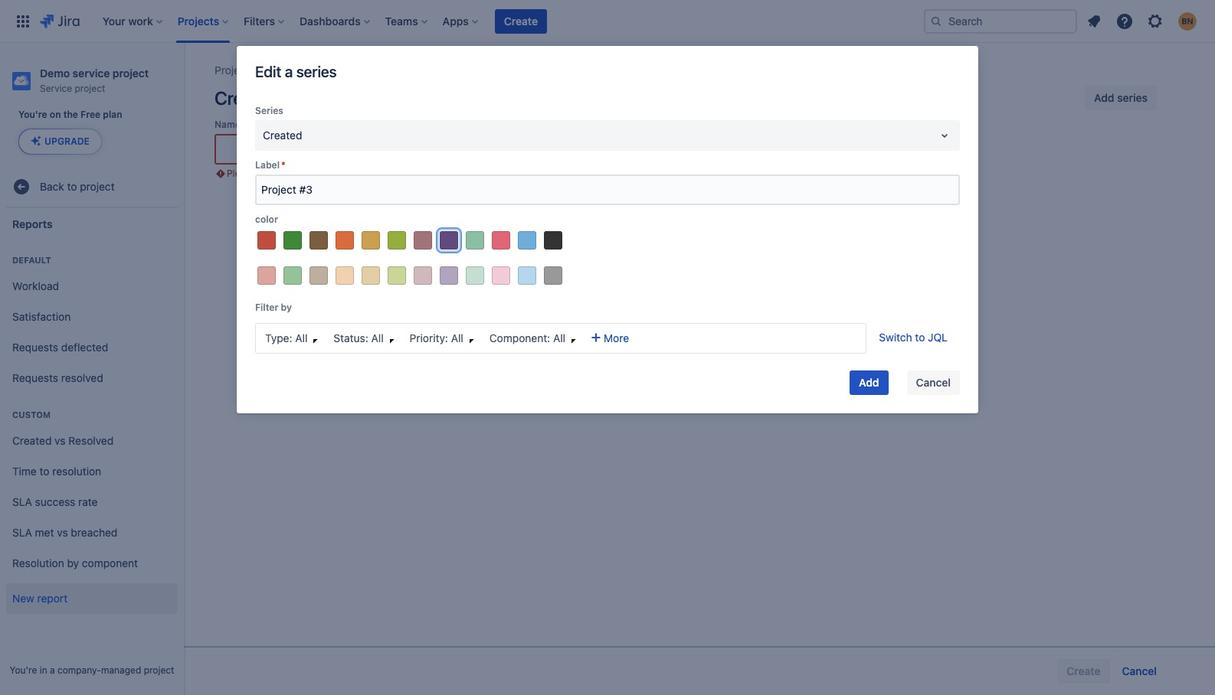 Task type: locate. For each thing, give the bounding box(es) containing it.
priority:
[[410, 332, 448, 345]]

1 vertical spatial series
[[1117, 91, 1148, 104]]

0 vertical spatial report
[[272, 87, 320, 109]]

vs inside "link"
[[55, 434, 66, 447]]

report right new
[[37, 592, 68, 605]]

0 horizontal spatial series
[[296, 63, 337, 80]]

a right edit
[[285, 63, 293, 80]]

1 horizontal spatial to
[[67, 180, 77, 193]]

primary element
[[9, 0, 924, 43]]

to left jql
[[915, 331, 925, 344]]

to right the back
[[67, 180, 77, 193]]

series
[[296, 63, 337, 80], [1117, 91, 1148, 104]]

new report
[[12, 592, 68, 605]]

custom
[[12, 410, 51, 420]]

service
[[305, 64, 341, 77], [73, 67, 110, 80]]

light brown image
[[310, 267, 328, 285]]

workload link
[[6, 271, 178, 302]]

1 vertical spatial to
[[915, 331, 925, 344]]

vs right met
[[57, 526, 68, 539]]

dark purple image
[[440, 231, 458, 250]]

workload
[[12, 279, 59, 292]]

requests for requests resolved
[[12, 371, 58, 384]]

2 horizontal spatial a
[[326, 168, 331, 179]]

breached
[[71, 526, 118, 539]]

create for create report
[[215, 87, 268, 109]]

project right edit a series
[[344, 64, 379, 77]]

dark brown image
[[310, 231, 328, 250]]

0 vertical spatial add
[[1094, 91, 1115, 104]]

rate
[[78, 495, 98, 508]]

back
[[40, 180, 64, 193]]

create
[[504, 14, 538, 27], [215, 87, 268, 109]]

sla left met
[[12, 526, 32, 539]]

0 horizontal spatial service
[[73, 67, 110, 80]]

0 vertical spatial vs
[[55, 434, 66, 447]]

2 requests from the top
[[12, 371, 58, 384]]

3 all from the left
[[451, 332, 463, 345]]

a right in
[[50, 665, 55, 677]]

satisfaction link
[[6, 302, 178, 333]]

sla down time
[[12, 495, 32, 508]]

0 horizontal spatial cancel button
[[907, 371, 960, 395]]

free
[[81, 109, 100, 120]]

all for status: all
[[371, 332, 384, 345]]

grey image
[[544, 267, 562, 285]]

all right type:
[[295, 332, 308, 345]]

dark orange image
[[336, 231, 354, 250]]

you're
[[18, 109, 47, 120], [10, 665, 37, 677]]

sla success rate
[[12, 495, 98, 508]]

2 horizontal spatial to
[[915, 331, 925, 344]]

add for add
[[859, 376, 879, 389]]

service right edit
[[305, 64, 341, 77]]

report
[[272, 87, 320, 109], [297, 168, 323, 179], [37, 592, 68, 605]]

light purple image
[[440, 267, 458, 285]]

report for create report
[[272, 87, 320, 109]]

error image
[[215, 168, 227, 180]]

projects link
[[215, 61, 255, 80]]

you're left on
[[18, 109, 47, 120]]

2 vertical spatial to
[[39, 465, 49, 478]]

back to project
[[40, 180, 115, 193]]

1 horizontal spatial create
[[504, 14, 538, 27]]

created
[[263, 129, 302, 142], [12, 434, 52, 447]]

1 vertical spatial by
[[67, 557, 79, 570]]

resolution by component link
[[6, 549, 178, 579]]

created down the series at the top
[[263, 129, 302, 142]]

0 horizontal spatial a
[[50, 665, 55, 677]]

1 horizontal spatial by
[[281, 302, 292, 313]]

2 vertical spatial report
[[37, 592, 68, 605]]

1 vertical spatial sla
[[12, 526, 32, 539]]

reports
[[12, 217, 53, 230]]

resolution
[[12, 557, 64, 570]]

all right component: at the top
[[553, 332, 566, 345]]

requests down satisfaction
[[12, 341, 58, 354]]

1 vertical spatial cancel button
[[1113, 660, 1166, 684]]

1 vertical spatial add
[[859, 376, 879, 389]]

default group
[[6, 239, 178, 398]]

create inside button
[[504, 14, 538, 27]]

1 vertical spatial cancel
[[1122, 665, 1157, 678]]

report down edit a series
[[272, 87, 320, 109]]

1 horizontal spatial cancel
[[1122, 665, 1157, 678]]

created for created vs resolved
[[12, 434, 52, 447]]

light orange image
[[336, 267, 354, 285]]

cancel button
[[907, 371, 960, 395], [1113, 660, 1166, 684]]

*
[[281, 159, 286, 171]]

4 all from the left
[[553, 332, 566, 345]]

1 all from the left
[[295, 332, 308, 345]]

0 vertical spatial cancel
[[916, 376, 951, 389]]

more
[[604, 332, 629, 345]]

by inside edit a series 'dialog'
[[281, 302, 292, 313]]

light olive green image
[[388, 267, 406, 285]]

to inside edit a series 'dialog'
[[915, 331, 925, 344]]

priority: all
[[410, 332, 463, 345]]

2 all from the left
[[371, 332, 384, 345]]

1 horizontal spatial add
[[1094, 91, 1115, 104]]

project
[[344, 64, 379, 77], [112, 67, 149, 80], [75, 83, 105, 94], [80, 180, 115, 193], [144, 665, 174, 677]]

demo service project
[[273, 64, 379, 77]]

created inside "link"
[[12, 434, 52, 447]]

by inside custom group
[[67, 557, 79, 570]]

you're on the free plan
[[18, 109, 122, 120]]

0 vertical spatial requests
[[12, 341, 58, 354]]

please
[[227, 168, 255, 179]]

1 vertical spatial vs
[[57, 526, 68, 539]]

2 vertical spatial a
[[50, 665, 55, 677]]

vs
[[55, 434, 66, 447], [57, 526, 68, 539]]

0 vertical spatial series
[[296, 63, 337, 80]]

1 horizontal spatial series
[[1117, 91, 1148, 104]]

add inside button
[[1094, 91, 1115, 104]]

1 vertical spatial requests
[[12, 371, 58, 384]]

new
[[12, 592, 34, 605]]

created down custom
[[12, 434, 52, 447]]

0 horizontal spatial demo
[[40, 67, 70, 80]]

a
[[285, 63, 293, 80], [326, 168, 331, 179], [50, 665, 55, 677]]

by for resolution
[[67, 557, 79, 570]]

to for jql
[[915, 331, 925, 344]]

by for filter
[[281, 302, 292, 313]]

created inside series element
[[263, 129, 302, 142]]

1 vertical spatial you're
[[10, 665, 37, 677]]

light green image
[[284, 267, 302, 285]]

service inside demo service project service project
[[73, 67, 110, 80]]

1 horizontal spatial created
[[263, 129, 302, 142]]

dark blue image
[[518, 231, 536, 250]]

1 vertical spatial created
[[12, 434, 52, 447]]

deflected
[[61, 341, 108, 354]]

0 vertical spatial you're
[[18, 109, 47, 120]]

add for add series
[[1094, 91, 1115, 104]]

1 horizontal spatial a
[[285, 63, 293, 80]]

0 vertical spatial sla
[[12, 495, 32, 508]]

light taupe image
[[414, 267, 432, 285]]

all for component: all
[[553, 332, 566, 345]]

0 vertical spatial cancel button
[[907, 371, 960, 395]]

jql
[[928, 331, 948, 344]]

status:
[[334, 332, 368, 345]]

0 horizontal spatial create
[[215, 87, 268, 109]]

sla
[[12, 495, 32, 508], [12, 526, 32, 539]]

0 horizontal spatial by
[[67, 557, 79, 570]]

1 sla from the top
[[12, 495, 32, 508]]

jira image
[[40, 12, 79, 30], [40, 12, 79, 30]]

vs inside 'link'
[[57, 526, 68, 539]]

none field inside edit a series 'dialog'
[[257, 176, 959, 204]]

report for new report
[[37, 592, 68, 605]]

create for create
[[504, 14, 538, 27]]

you're left in
[[10, 665, 37, 677]]

back to project link
[[6, 172, 178, 202]]

Series text field
[[263, 128, 266, 143]]

0 horizontal spatial cancel
[[916, 376, 951, 389]]

2 sla from the top
[[12, 526, 32, 539]]

to inside "link"
[[39, 465, 49, 478]]

requests up custom
[[12, 371, 58, 384]]

1 horizontal spatial demo
[[273, 64, 303, 77]]

projects
[[215, 64, 255, 77]]

all right status:
[[371, 332, 384, 345]]

service for demo service project service project
[[73, 67, 110, 80]]

demo up create report at left
[[273, 64, 303, 77]]

by
[[281, 302, 292, 313], [67, 557, 79, 570]]

report inside new report link
[[37, 592, 68, 605]]

please give this report a name
[[227, 168, 357, 179]]

dark taupe image
[[414, 231, 432, 250]]

all right priority:
[[451, 332, 463, 345]]

0 horizontal spatial to
[[39, 465, 49, 478]]

upgrade
[[44, 136, 90, 147]]

1 vertical spatial create
[[215, 87, 268, 109]]

0 horizontal spatial created
[[12, 434, 52, 447]]

all
[[295, 332, 308, 345], [371, 332, 384, 345], [451, 332, 463, 345], [553, 332, 566, 345]]

demo up service at the left top of the page
[[40, 67, 70, 80]]

a left name on the top left of the page
[[326, 168, 331, 179]]

sla for sla success rate
[[12, 495, 32, 508]]

time to resolution link
[[6, 457, 178, 487]]

by down sla met vs breached
[[67, 557, 79, 570]]

0 vertical spatial a
[[285, 63, 293, 80]]

0 vertical spatial created
[[263, 129, 302, 142]]

success
[[35, 495, 75, 508]]

0 vertical spatial to
[[67, 180, 77, 193]]

dark red image
[[257, 231, 276, 250]]

demo inside demo service project service project
[[40, 67, 70, 80]]

project up plan
[[112, 67, 149, 80]]

create button
[[495, 9, 547, 33]]

sla met vs breached link
[[6, 518, 178, 549]]

sla inside 'link'
[[12, 526, 32, 539]]

project right the back
[[80, 180, 115, 193]]

1 requests from the top
[[12, 341, 58, 354]]

by right 'filter'
[[281, 302, 292, 313]]

switch to jql link
[[879, 331, 948, 344]]

add
[[1094, 91, 1115, 104], [859, 376, 879, 389]]

demo
[[273, 64, 303, 77], [40, 67, 70, 80]]

0 vertical spatial by
[[281, 302, 292, 313]]

report right this
[[297, 168, 323, 179]]

None field
[[257, 176, 959, 204]]

dark green image
[[284, 231, 302, 250]]

requests deflected link
[[6, 333, 178, 363]]

name
[[215, 119, 241, 130]]

light teal image
[[466, 267, 484, 285]]

0 vertical spatial create
[[504, 14, 538, 27]]

vs up time to resolution
[[55, 434, 66, 447]]

service up free
[[73, 67, 110, 80]]

to for resolution
[[39, 465, 49, 478]]

color
[[255, 214, 278, 225]]

plan
[[103, 109, 122, 120]]

add inside 'button'
[[859, 376, 879, 389]]

0 horizontal spatial add
[[859, 376, 879, 389]]

to right time
[[39, 465, 49, 478]]

filter by
[[255, 302, 292, 313]]

1 horizontal spatial service
[[305, 64, 341, 77]]

search image
[[930, 15, 942, 27]]

this
[[278, 168, 294, 179]]

requests
[[12, 341, 58, 354], [12, 371, 58, 384]]



Task type: vqa. For each thing, say whether or not it's contained in the screenshot.
the Current
no



Task type: describe. For each thing, give the bounding box(es) containing it.
1 vertical spatial report
[[297, 168, 323, 179]]

new report group
[[6, 579, 178, 619]]

create report
[[215, 87, 320, 109]]

project for demo service project service project
[[112, 67, 149, 80]]

status: all
[[334, 332, 384, 345]]

to for project
[[67, 180, 77, 193]]

component
[[82, 557, 138, 570]]

a inside 'dialog'
[[285, 63, 293, 80]]

default
[[12, 255, 51, 265]]

all for priority: all
[[451, 332, 463, 345]]

met
[[35, 526, 54, 539]]

edit a series
[[255, 63, 337, 80]]

add button
[[850, 371, 888, 395]]

cancel button inside edit a series 'dialog'
[[907, 371, 960, 395]]

on
[[50, 109, 61, 120]]

name
[[334, 168, 357, 179]]

requests deflected
[[12, 341, 108, 354]]

you're in a company-managed project
[[10, 665, 174, 677]]

demo service project link
[[273, 61, 379, 80]]

give
[[258, 168, 276, 179]]

light yellow image
[[362, 267, 380, 285]]

series
[[255, 105, 283, 116]]

type:
[[265, 332, 292, 345]]

project right managed on the bottom of the page
[[144, 665, 174, 677]]

in
[[40, 665, 47, 677]]

Search field
[[924, 9, 1077, 33]]

series element
[[255, 120, 960, 151]]

time to resolution
[[12, 465, 101, 478]]

requests resolved
[[12, 371, 103, 384]]

resolution by component
[[12, 557, 138, 570]]

dark yellow image
[[362, 231, 380, 250]]

add series button
[[1085, 86, 1157, 110]]

you're for you're in a company-managed project
[[10, 665, 37, 677]]

sla met vs breached
[[12, 526, 118, 539]]

dark teal image
[[466, 231, 484, 250]]

the
[[63, 109, 78, 120]]

more button
[[585, 326, 635, 351]]

requests for requests deflected
[[12, 341, 58, 354]]

light blue image
[[518, 267, 536, 285]]

light pink image
[[492, 267, 510, 285]]

filter
[[255, 302, 278, 313]]

company-
[[57, 665, 101, 677]]

dark pink image
[[492, 231, 510, 250]]

created for created
[[263, 129, 302, 142]]

created vs resolved link
[[6, 426, 178, 457]]

satisfaction
[[12, 310, 71, 323]]

component:
[[489, 332, 550, 345]]

service for demo service project
[[305, 64, 341, 77]]

label
[[255, 159, 280, 171]]

series inside 'dialog'
[[296, 63, 337, 80]]

demo for demo service project
[[273, 64, 303, 77]]

add series
[[1094, 91, 1148, 104]]

project up free
[[75, 83, 105, 94]]

new report link
[[6, 584, 178, 615]]

upgrade button
[[19, 129, 101, 154]]

managed
[[101, 665, 141, 677]]

resolution
[[52, 465, 101, 478]]

sla for sla met vs breached
[[12, 526, 32, 539]]

dark olive green image
[[388, 231, 406, 250]]

light red image
[[257, 267, 276, 285]]

requests resolved link
[[6, 363, 178, 394]]

project for back to project
[[80, 180, 115, 193]]

sla success rate link
[[6, 487, 178, 518]]

Name field
[[216, 136, 397, 163]]

resolved
[[61, 371, 103, 384]]

demo service project service project
[[40, 67, 149, 94]]

1 vertical spatial a
[[326, 168, 331, 179]]

1 horizontal spatial cancel button
[[1113, 660, 1166, 684]]

component: all
[[489, 332, 566, 345]]

switch to jql
[[879, 331, 948, 344]]

resolved
[[68, 434, 114, 447]]

you're for you're on the free plan
[[18, 109, 47, 120]]

type: all
[[265, 332, 308, 345]]

cancel inside edit a series 'dialog'
[[916, 376, 951, 389]]

edit a series dialog
[[237, 46, 978, 414]]

black image
[[544, 231, 562, 250]]

project for demo service project
[[344, 64, 379, 77]]

open image
[[936, 126, 954, 145]]

demo for demo service project service project
[[40, 67, 70, 80]]

create banner
[[0, 0, 1215, 43]]

time
[[12, 465, 37, 478]]

edit
[[255, 63, 281, 80]]

created vs resolved
[[12, 434, 114, 447]]

all for type: all
[[295, 332, 308, 345]]

label *
[[255, 159, 286, 171]]

custom group
[[6, 394, 178, 584]]

switch
[[879, 331, 912, 344]]

service
[[40, 83, 72, 94]]

series inside button
[[1117, 91, 1148, 104]]



